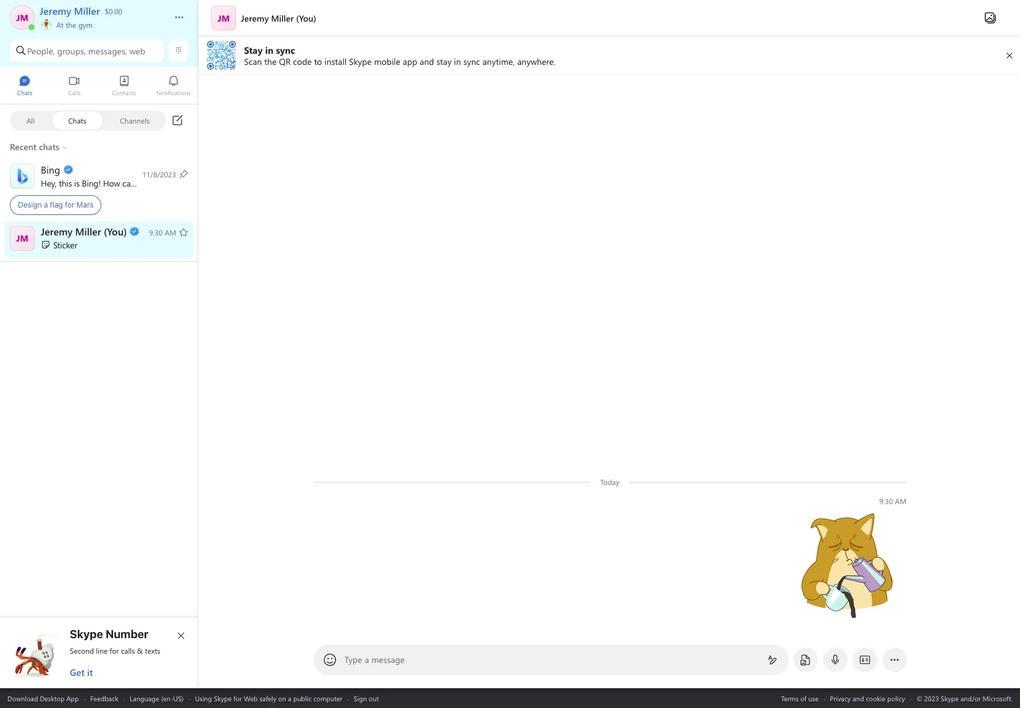 Task type: locate. For each thing, give the bounding box(es) containing it.
2 vertical spatial for
[[234, 694, 242, 703]]

messages,
[[88, 45, 127, 57]]

1 vertical spatial for
[[110, 646, 119, 656]]

today?
[[176, 177, 201, 189]]

all
[[26, 115, 35, 125]]

for left web
[[234, 694, 242, 703]]

a
[[44, 200, 48, 209], [365, 654, 369, 666], [288, 694, 291, 703]]

use
[[808, 694, 819, 703]]

2 horizontal spatial for
[[234, 694, 242, 703]]

out
[[369, 694, 379, 703]]

2 vertical spatial a
[[288, 694, 291, 703]]

skype inside "element"
[[70, 628, 103, 641]]

type
[[345, 654, 362, 666]]

a for message
[[365, 654, 369, 666]]

language (en-us) link
[[130, 694, 184, 703]]

a right type in the bottom of the page
[[365, 654, 369, 666]]

skype right using
[[214, 694, 232, 703]]

and
[[853, 694, 864, 703]]

language (en-us)
[[130, 694, 184, 703]]

public
[[293, 694, 312, 703]]

calls
[[121, 646, 135, 656]]

0 horizontal spatial skype
[[70, 628, 103, 641]]

get it
[[70, 666, 93, 679]]

sign out
[[354, 694, 379, 703]]

us)
[[173, 694, 184, 703]]

9:30
[[879, 496, 893, 506]]

terms
[[781, 694, 799, 703]]

using
[[195, 694, 212, 703]]

number
[[106, 628, 148, 641]]

mars
[[77, 200, 94, 209]]

download desktop app
[[7, 694, 79, 703]]

1 vertical spatial a
[[365, 654, 369, 666]]

sticker button
[[0, 221, 198, 257]]

second line for calls & texts
[[70, 646, 160, 656]]

9:30 am
[[879, 496, 906, 506]]

hey, this is bing ! how can i help you today?
[[41, 177, 203, 189]]

skype number element
[[11, 628, 188, 679]]

design a flag for mars
[[18, 200, 94, 209]]

for
[[65, 200, 75, 209], [110, 646, 119, 656], [234, 694, 242, 703]]

second
[[70, 646, 94, 656]]

skype up the second
[[70, 628, 103, 641]]

2 horizontal spatial a
[[365, 654, 369, 666]]

at
[[56, 20, 64, 30]]

terms of use link
[[781, 694, 819, 703]]

for inside "skype number" "element"
[[110, 646, 119, 656]]

&
[[137, 646, 143, 656]]

i
[[138, 177, 140, 189]]

0 horizontal spatial for
[[65, 200, 75, 209]]

0 horizontal spatial a
[[44, 200, 48, 209]]

groups,
[[57, 45, 86, 57]]

a left flag
[[44, 200, 48, 209]]

0 vertical spatial skype
[[70, 628, 103, 641]]

message
[[372, 654, 405, 666]]

bing
[[82, 177, 99, 189]]

1 horizontal spatial for
[[110, 646, 119, 656]]

sign
[[354, 694, 367, 703]]

privacy and cookie policy link
[[830, 694, 905, 703]]

1 horizontal spatial skype
[[214, 694, 232, 703]]

0 vertical spatial for
[[65, 200, 75, 209]]

0 vertical spatial a
[[44, 200, 48, 209]]

for for using skype for web safely on a public computer
[[234, 694, 242, 703]]

for right flag
[[65, 200, 75, 209]]

gym
[[78, 20, 93, 30]]

policy
[[888, 694, 905, 703]]

a right on
[[288, 694, 291, 703]]

skype
[[70, 628, 103, 641], [214, 694, 232, 703]]

line
[[96, 646, 108, 656]]

feedback
[[90, 694, 118, 703]]

download
[[7, 694, 38, 703]]

for right line
[[110, 646, 119, 656]]

privacy and cookie policy
[[830, 694, 905, 703]]

tab list
[[0, 70, 198, 104]]

web
[[244, 694, 258, 703]]

at the gym button
[[40, 17, 162, 30]]

1 horizontal spatial a
[[288, 694, 291, 703]]

how
[[103, 177, 120, 189]]



Task type: vqa. For each thing, say whether or not it's contained in the screenshot.
Search text box
no



Task type: describe. For each thing, give the bounding box(es) containing it.
a for flag
[[44, 200, 48, 209]]

flag
[[50, 200, 63, 209]]

1 vertical spatial skype
[[214, 694, 232, 703]]

channels
[[120, 115, 150, 125]]

at the gym
[[54, 20, 93, 30]]

this
[[59, 177, 72, 189]]

Type a message text field
[[345, 654, 757, 667]]

feedback link
[[90, 694, 118, 703]]

computer
[[313, 694, 342, 703]]

design
[[18, 200, 42, 209]]

privacy
[[830, 694, 851, 703]]

terms of use
[[781, 694, 819, 703]]

people,
[[27, 45, 55, 57]]

am
[[895, 496, 906, 506]]

the
[[66, 20, 76, 30]]

using skype for web safely on a public computer
[[195, 694, 342, 703]]

chats
[[68, 115, 86, 125]]

web
[[129, 45, 145, 57]]

help
[[142, 177, 158, 189]]

download desktop app link
[[7, 694, 79, 703]]

is
[[74, 177, 80, 189]]

people, groups, messages, web
[[27, 45, 145, 57]]

texts
[[145, 646, 160, 656]]

desktop
[[40, 694, 65, 703]]

people, groups, messages, web button
[[10, 40, 164, 62]]

you
[[160, 177, 174, 189]]

hey,
[[41, 177, 57, 189]]

sign out link
[[354, 694, 379, 703]]

cookie
[[866, 694, 886, 703]]

can
[[122, 177, 135, 189]]

using skype for web safely on a public computer link
[[195, 694, 342, 703]]

language
[[130, 694, 159, 703]]

it
[[87, 666, 93, 679]]

for for second line for calls & texts
[[110, 646, 119, 656]]

skype number
[[70, 628, 148, 641]]

(en-
[[161, 694, 173, 703]]

!
[[99, 177, 101, 189]]

type a message
[[345, 654, 405, 666]]

on
[[278, 694, 286, 703]]

safely
[[259, 694, 276, 703]]

get
[[70, 666, 85, 679]]

app
[[66, 694, 79, 703]]

of
[[801, 694, 807, 703]]

sticker
[[53, 239, 77, 251]]



